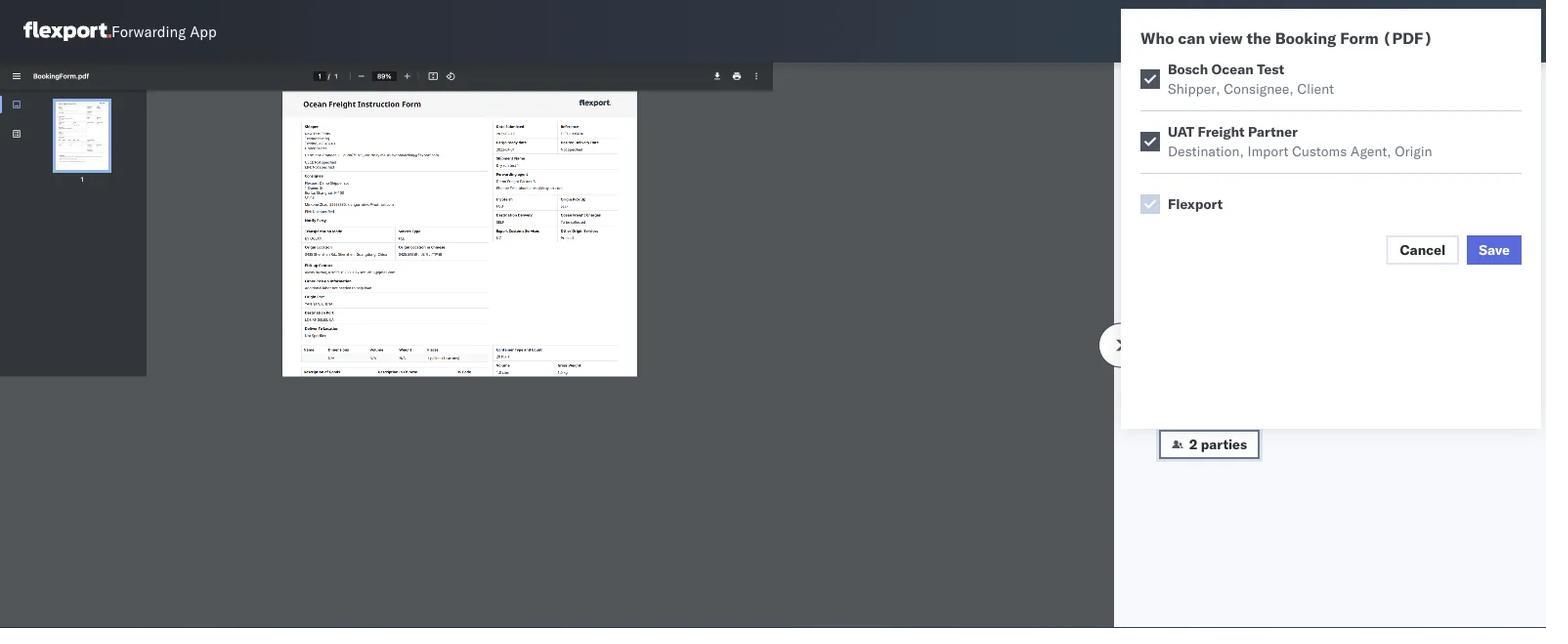 Task type: vqa. For each thing, say whether or not it's contained in the screenshot.
Document Name's DOCUMENT
yes



Task type: locate. For each thing, give the bounding box(es) containing it.
1 horizontal spatial (pdf)
[[1383, 28, 1433, 48]]

form
[[1340, 28, 1379, 48], [1213, 212, 1245, 229]]

(pdf) inside the document type booking form (pdf)
[[1249, 212, 1292, 229]]

2 parties
[[1189, 436, 1247, 453]]

0 vertical spatial booking
[[1275, 28, 1336, 48]]

document for document visibility
[[1159, 411, 1227, 429]]

document inside the document type booking form (pdf)
[[1159, 193, 1227, 210]]

forwarding app link
[[23, 22, 217, 41]]

booking right the
[[1275, 28, 1336, 48]]

booking
[[1275, 28, 1336, 48], [1159, 212, 1210, 229]]

ocean
[[1212, 61, 1254, 78]]

1 horizontal spatial form
[[1340, 28, 1379, 48]]

about
[[1167, 87, 1207, 104]]

booking down bookingform.pdf
[[1159, 212, 1210, 229]]

cancel button
[[1386, 236, 1459, 265]]

2 vertical spatial document
[[1159, 411, 1227, 429]]

bosch
[[1168, 61, 1208, 78]]

(pdf)
[[1383, 28, 1433, 48], [1249, 212, 1292, 229]]

bosch ocean test shipper, consignee, client
[[1168, 61, 1334, 97]]

0 horizontal spatial booking
[[1159, 212, 1210, 229]]

document up bookingform.pdf
[[1159, 134, 1227, 151]]

0 vertical spatial (pdf)
[[1383, 28, 1433, 48]]

agent,
[[1351, 143, 1391, 160]]

1 vertical spatial booking
[[1159, 212, 1210, 229]]

0 vertical spatial form
[[1340, 28, 1379, 48]]

document for document type booking form (pdf)
[[1159, 193, 1227, 210]]

3 document from the top
[[1159, 411, 1227, 429]]

0 horizontal spatial (pdf)
[[1249, 212, 1292, 229]]

1 document from the top
[[1159, 134, 1227, 151]]

flexport. image
[[23, 22, 111, 41]]

0 horizontal spatial form
[[1213, 212, 1245, 229]]

2 document from the top
[[1159, 193, 1227, 210]]

1 vertical spatial form
[[1213, 212, 1245, 229]]

view
[[1209, 28, 1243, 48]]

forwarding
[[111, 22, 186, 41]]

visibility
[[1230, 411, 1288, 429]]

forwarding app
[[111, 22, 217, 41]]

app
[[190, 22, 217, 41]]

customs
[[1292, 143, 1347, 160]]

document
[[1159, 134, 1227, 151], [1159, 193, 1227, 210], [1159, 411, 1227, 429]]

1 vertical spatial (pdf)
[[1249, 212, 1292, 229]]

None checkbox
[[1141, 132, 1160, 151], [1141, 194, 1160, 214], [1141, 132, 1160, 151], [1141, 194, 1160, 214]]

uat
[[1168, 123, 1194, 140]]

origin
[[1395, 143, 1432, 160]]

2
[[1189, 436, 1197, 453]]

None checkbox
[[1141, 69, 1160, 89]]

name
[[1230, 134, 1268, 151]]

0 vertical spatial document
[[1159, 134, 1227, 151]]

flexport
[[1168, 195, 1223, 213]]

who can view the booking form (pdf)
[[1141, 28, 1433, 48]]

document visibility
[[1159, 411, 1288, 429]]

document up 2
[[1159, 411, 1227, 429]]

document down bookingform.pdf
[[1159, 193, 1227, 210]]

bookingform.pdf
[[1159, 153, 1266, 171]]

1 vertical spatial document
[[1159, 193, 1227, 210]]

type
[[1230, 193, 1261, 210]]

booking inside the document type booking form (pdf)
[[1159, 212, 1210, 229]]

about button
[[1159, 78, 1215, 116]]



Task type: describe. For each thing, give the bounding box(es) containing it.
Search Shipments (/) text field
[[1172, 17, 1360, 46]]

shipper,
[[1168, 80, 1220, 97]]

partner
[[1248, 123, 1298, 140]]

import
[[1248, 143, 1289, 160]]

form inside the document type booking form (pdf)
[[1213, 212, 1245, 229]]

freight
[[1198, 123, 1245, 140]]

document type booking form (pdf)
[[1159, 193, 1292, 229]]

document name
[[1159, 134, 1268, 151]]

client
[[1297, 80, 1334, 97]]

cancel
[[1400, 241, 1446, 259]]

save
[[1479, 241, 1510, 259]]

parties
[[1201, 436, 1247, 453]]

the
[[1247, 28, 1271, 48]]

document for document name
[[1159, 134, 1227, 151]]

uat freight partner destination, import customs agent, origin
[[1168, 123, 1432, 160]]

save button
[[1467, 236, 1522, 265]]

destination,
[[1168, 143, 1244, 160]]

consignee,
[[1224, 80, 1294, 97]]

2 parties button
[[1159, 430, 1260, 459]]

who
[[1141, 28, 1174, 48]]

1 horizontal spatial booking
[[1275, 28, 1336, 48]]

can
[[1178, 28, 1205, 48]]

test
[[1257, 61, 1284, 78]]



